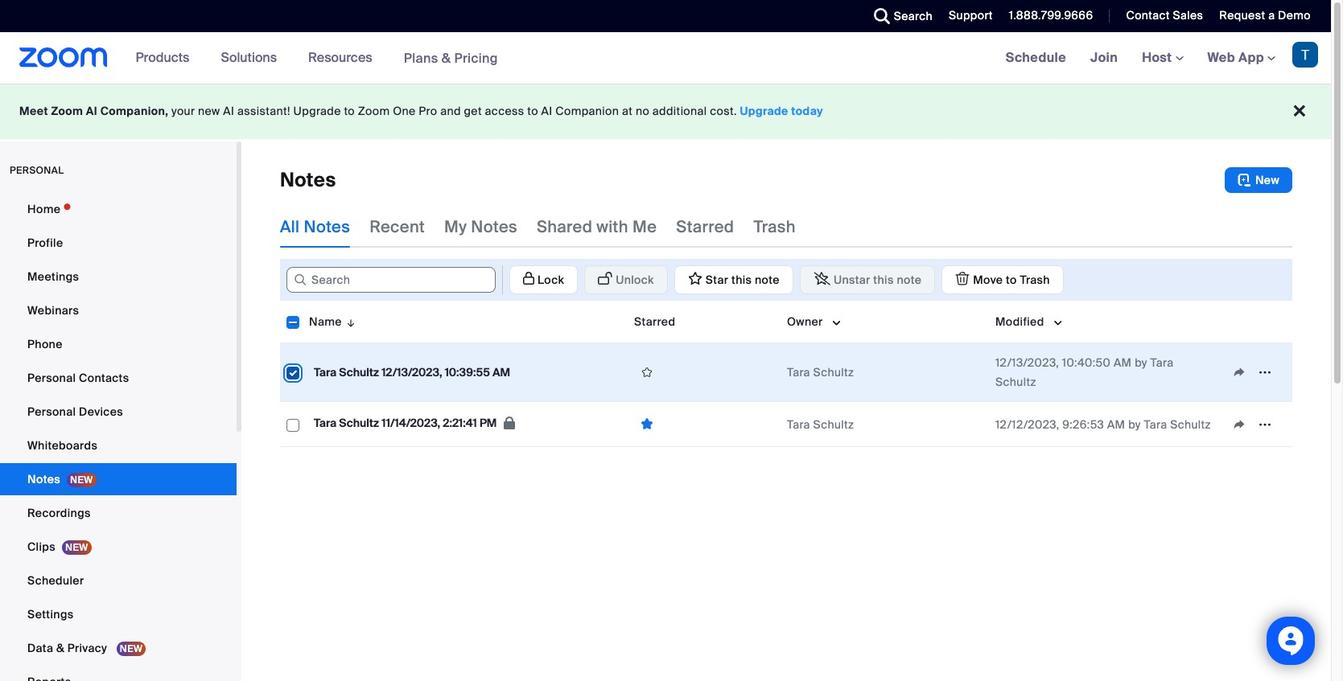 Task type: describe. For each thing, give the bounding box(es) containing it.
note for unstar this note
[[897, 273, 922, 287]]

me
[[633, 217, 657, 237]]

2 ai from the left
[[223, 104, 234, 118]]

meetings
[[27, 270, 79, 284]]

lock button
[[509, 266, 578, 295]]

new
[[198, 104, 220, 118]]

1 zoom from the left
[[51, 104, 83, 118]]

pro
[[419, 104, 437, 118]]

banner containing products
[[0, 32, 1331, 85]]

2 upgrade from the left
[[740, 104, 789, 118]]

my
[[444, 217, 467, 237]]

notes up all notes
[[280, 167, 336, 192]]

search
[[894, 9, 933, 23]]

your
[[171, 104, 195, 118]]

12/13/2023, inside button
[[382, 365, 442, 380]]

resources button
[[308, 32, 380, 84]]

unstar this note button
[[800, 266, 935, 295]]

webinars link
[[0, 295, 237, 327]]

to inside "dropdown button"
[[1006, 273, 1017, 287]]

products button
[[136, 32, 197, 84]]

share image for 12/12/2023, 9:26:53 am by tara schultz
[[1227, 417, 1252, 432]]

tara schultz 11/14/2023, 2:21:41 pm
[[314, 416, 499, 431]]

11/14/2023,
[[382, 416, 440, 431]]

request
[[1220, 8, 1266, 23]]

application containing name
[[280, 301, 1305, 460]]

zoom logo image
[[19, 47, 108, 68]]

upgrade today link
[[740, 104, 823, 118]]

personal menu menu
[[0, 193, 237, 682]]

unlock
[[616, 273, 654, 287]]

tara schultz for 12/12/2023,
[[787, 417, 854, 432]]

2 zoom from the left
[[358, 104, 390, 118]]

by for 10:40:50
[[1135, 356, 1148, 370]]

10:40:50
[[1062, 356, 1111, 370]]

tara schultz 11/14/2023, 2:21:41 pm starred image
[[634, 417, 660, 432]]

demo
[[1278, 8, 1311, 23]]

app
[[1239, 49, 1264, 66]]

owner
[[787, 315, 823, 329]]

notes inside personal menu menu
[[27, 472, 60, 487]]

move to trash
[[973, 273, 1050, 287]]

meet zoom ai companion, your new ai assistant! upgrade to zoom one pro and get access to ai companion at no additional cost. upgrade today
[[19, 104, 823, 118]]

all
[[280, 217, 300, 237]]

meetings link
[[0, 261, 237, 293]]

1 ai from the left
[[86, 104, 97, 118]]

unstar
[[834, 273, 871, 287]]

webinars
[[27, 303, 79, 318]]

at
[[622, 104, 633, 118]]

profile picture image
[[1293, 42, 1318, 68]]

this for unstar
[[873, 273, 894, 287]]

privacy
[[67, 641, 107, 656]]

host
[[1142, 49, 1176, 66]]

new button
[[1225, 167, 1293, 193]]

tara schultz 11/14/2023, 2:21:41 pm button
[[309, 413, 520, 436]]

get
[[464, 104, 482, 118]]

web app button
[[1208, 49, 1276, 66]]

tabs of all notes page tab list
[[280, 206, 796, 248]]

move to trash button
[[942, 266, 1064, 295]]

phone
[[27, 337, 63, 352]]

shared
[[537, 217, 593, 237]]

plans & pricing
[[404, 49, 498, 66]]

am inside button
[[493, 365, 510, 380]]

meet zoom ai companion, footer
[[0, 84, 1331, 139]]

1.888.799.9666
[[1009, 8, 1093, 23]]

companion
[[556, 104, 619, 118]]

profile
[[27, 236, 63, 250]]

1 horizontal spatial to
[[527, 104, 538, 118]]

join
[[1091, 49, 1118, 66]]

home link
[[0, 193, 237, 225]]

no
[[636, 104, 650, 118]]

meetings navigation
[[994, 32, 1331, 85]]

2:21:41
[[443, 416, 477, 431]]

contact
[[1126, 8, 1170, 23]]

solutions button
[[221, 32, 284, 84]]

tara schultz 12/13/2023, 10:39:55 am button
[[309, 362, 515, 383]]

new
[[1256, 173, 1280, 188]]

all notes
[[280, 217, 350, 237]]

notes right my
[[471, 217, 518, 237]]

access
[[485, 104, 524, 118]]

more options for tara schultz 12/13/2023, 10:39:55 am image
[[1252, 365, 1278, 380]]

assistant!
[[237, 104, 290, 118]]

note for star this note
[[755, 273, 780, 287]]

unlock button
[[584, 266, 668, 295]]

profile link
[[0, 227, 237, 259]]

phone link
[[0, 328, 237, 361]]

a
[[1269, 8, 1275, 23]]

clips
[[27, 540, 55, 555]]

12/13/2023, 10:40:50 am by tara schultz
[[996, 356, 1174, 390]]

my notes
[[444, 217, 518, 237]]

star this note
[[706, 273, 780, 287]]

personal devices link
[[0, 396, 237, 428]]

10:39:55
[[445, 365, 490, 380]]

3 ai from the left
[[541, 104, 553, 118]]

support
[[949, 8, 993, 23]]

clips link
[[0, 531, 237, 563]]

12/12/2023, 9:26:53 am by tara schultz
[[996, 417, 1211, 432]]



Task type: vqa. For each thing, say whether or not it's contained in the screenshot.
window new image to the left
no



Task type: locate. For each thing, give the bounding box(es) containing it.
schedule link
[[994, 32, 1079, 84]]

1 vertical spatial by
[[1129, 417, 1141, 432]]

2 tara schultz from the top
[[787, 417, 854, 432]]

recent
[[370, 217, 425, 237]]

and
[[440, 104, 461, 118]]

& right plans at the top left of the page
[[442, 49, 451, 66]]

meet
[[19, 104, 48, 118]]

by right '9:26:53'
[[1129, 417, 1141, 432]]

starred
[[676, 217, 734, 237], [634, 315, 676, 329]]

share image
[[1227, 365, 1252, 380], [1227, 417, 1252, 432]]

0 horizontal spatial note
[[755, 273, 780, 287]]

tara schultz for 12/13/2023,
[[787, 365, 854, 380]]

0 vertical spatial tara schultz
[[787, 365, 854, 380]]

contact sales
[[1126, 8, 1204, 23]]

ai right new
[[223, 104, 234, 118]]

unstar this note
[[834, 273, 922, 287]]

trash inside "dropdown button"
[[1020, 273, 1050, 287]]

upgrade down product information navigation
[[293, 104, 341, 118]]

12/13/2023,
[[996, 356, 1059, 370], [382, 365, 442, 380]]

note
[[755, 273, 780, 287], [897, 273, 922, 287]]

0 vertical spatial &
[[442, 49, 451, 66]]

by inside 12/13/2023, 10:40:50 am by tara schultz
[[1135, 356, 1148, 370]]

0 horizontal spatial starred
[[634, 315, 676, 329]]

2 share image from the top
[[1227, 417, 1252, 432]]

1 personal from the top
[[27, 371, 76, 386]]

pm
[[480, 416, 497, 431]]

1 horizontal spatial upgrade
[[740, 104, 789, 118]]

one
[[393, 104, 416, 118]]

personal contacts
[[27, 371, 129, 386]]

starred inside application
[[634, 315, 676, 329]]

this right star
[[732, 273, 752, 287]]

2 horizontal spatial ai
[[541, 104, 553, 118]]

12/13/2023, inside 12/13/2023, 10:40:50 am by tara schultz
[[996, 356, 1059, 370]]

whiteboards link
[[0, 430, 237, 462]]

am inside 12/13/2023, 10:40:50 am by tara schultz
[[1114, 356, 1132, 370]]

1 share image from the top
[[1227, 365, 1252, 380]]

by
[[1135, 356, 1148, 370], [1129, 417, 1141, 432]]

0 horizontal spatial trash
[[754, 217, 796, 237]]

trash inside tabs of all notes page tab list
[[754, 217, 796, 237]]

personal
[[10, 164, 64, 177]]

0 horizontal spatial to
[[344, 104, 355, 118]]

12/13/2023, up 11/14/2023,
[[382, 365, 442, 380]]

1 horizontal spatial trash
[[1020, 273, 1050, 287]]

1 vertical spatial &
[[56, 641, 64, 656]]

notes link
[[0, 464, 237, 496]]

am right '9:26:53'
[[1107, 417, 1126, 432]]

2 this from the left
[[873, 273, 894, 287]]

application containing lock
[[502, 266, 1064, 295]]

0 vertical spatial personal
[[27, 371, 76, 386]]

today
[[791, 104, 823, 118]]

ai left companion
[[541, 104, 553, 118]]

personal for personal contacts
[[27, 371, 76, 386]]

this right unstar
[[873, 273, 894, 287]]

& for pricing
[[442, 49, 451, 66]]

am for 12/12/2023, 9:26:53 am by tara schultz
[[1107, 417, 1126, 432]]

tara schultz 12/13/2023, 10:39:55 am
[[314, 365, 510, 380]]

notes up the recordings
[[27, 472, 60, 487]]

am
[[1114, 356, 1132, 370], [493, 365, 510, 380], [1107, 417, 1126, 432]]

starred inside tabs of all notes page tab list
[[676, 217, 734, 237]]

plans & pricing link
[[404, 49, 498, 66], [404, 49, 498, 66]]

1 note from the left
[[755, 273, 780, 287]]

request a demo
[[1220, 8, 1311, 23]]

this for star
[[732, 273, 752, 287]]

schedule
[[1006, 49, 1066, 66]]

lock
[[538, 273, 564, 287]]

request a demo link
[[1208, 0, 1331, 32], [1220, 8, 1311, 23]]

0 vertical spatial share image
[[1227, 365, 1252, 380]]

additional
[[653, 104, 707, 118]]

2 personal from the top
[[27, 405, 76, 419]]

trash
[[754, 217, 796, 237], [1020, 273, 1050, 287]]

& right data
[[56, 641, 64, 656]]

settings
[[27, 608, 74, 622]]

notes right all
[[304, 217, 350, 237]]

starred down unlock
[[634, 315, 676, 329]]

starred up star
[[676, 217, 734, 237]]

1 upgrade from the left
[[293, 104, 341, 118]]

0 horizontal spatial this
[[732, 273, 752, 287]]

am right 10:39:55
[[493, 365, 510, 380]]

ai
[[86, 104, 97, 118], [223, 104, 234, 118], [541, 104, 553, 118]]

note right star
[[755, 273, 780, 287]]

ai left companion,
[[86, 104, 97, 118]]

product information navigation
[[124, 32, 510, 85]]

to right move
[[1006, 273, 1017, 287]]

support link
[[937, 0, 997, 32], [949, 8, 993, 23]]

recordings link
[[0, 497, 237, 530]]

0 horizontal spatial upgrade
[[293, 104, 341, 118]]

1 horizontal spatial &
[[442, 49, 451, 66]]

0 vertical spatial starred
[[676, 217, 734, 237]]

scheduler
[[27, 574, 84, 588]]

banner
[[0, 32, 1331, 85]]

star
[[706, 273, 729, 287]]

1 vertical spatial trash
[[1020, 273, 1050, 287]]

personal
[[27, 371, 76, 386], [27, 405, 76, 419]]

0 vertical spatial trash
[[754, 217, 796, 237]]

1.888.799.9666 button
[[997, 0, 1097, 32], [1009, 8, 1093, 23]]

data
[[27, 641, 53, 656]]

contacts
[[79, 371, 129, 386]]

Search text field
[[287, 267, 496, 293]]

& inside personal menu menu
[[56, 641, 64, 656]]

to down resources dropdown button at the left top of the page
[[344, 104, 355, 118]]

home
[[27, 202, 61, 217]]

tara schultz 12/13/2023, 10:39:55 am unstarred image
[[634, 365, 660, 380]]

0 horizontal spatial 12/13/2023,
[[382, 365, 442, 380]]

& inside product information navigation
[[442, 49, 451, 66]]

zoom left one on the top left of the page
[[358, 104, 390, 118]]

cost.
[[710, 104, 737, 118]]

note inside the unstar this note dropdown button
[[897, 273, 922, 287]]

web app
[[1208, 49, 1264, 66]]

tara inside 12/13/2023, 10:40:50 am by tara schultz
[[1151, 356, 1174, 370]]

note right unstar
[[897, 273, 922, 287]]

whiteboards
[[27, 439, 98, 453]]

more options for tara schultz 11/14/2023, 2:21:41 pm image
[[1252, 417, 1278, 432]]

by right 10:40:50
[[1135, 356, 1148, 370]]

pricing
[[454, 49, 498, 66]]

schultz
[[339, 365, 379, 380], [813, 365, 854, 380], [996, 375, 1036, 390], [339, 416, 379, 431], [813, 417, 854, 432], [1170, 417, 1211, 432]]

& for privacy
[[56, 641, 64, 656]]

name
[[309, 315, 342, 329]]

2 note from the left
[[897, 273, 922, 287]]

1 horizontal spatial this
[[873, 273, 894, 287]]

solutions
[[221, 49, 277, 66]]

to right 'access'
[[527, 104, 538, 118]]

am for 12/13/2023, 10:40:50 am by tara schultz
[[1114, 356, 1132, 370]]

1 tara schultz from the top
[[787, 365, 854, 380]]

schultz inside 12/13/2023, 10:40:50 am by tara schultz
[[996, 375, 1036, 390]]

personal for personal devices
[[27, 405, 76, 419]]

0 horizontal spatial ai
[[86, 104, 97, 118]]

products
[[136, 49, 189, 66]]

am right 10:40:50
[[1114, 356, 1132, 370]]

move
[[973, 273, 1003, 287]]

search button
[[862, 0, 937, 32]]

by for 9:26:53
[[1129, 417, 1141, 432]]

recordings
[[27, 506, 91, 521]]

1 horizontal spatial note
[[897, 273, 922, 287]]

arrow down image
[[342, 312, 357, 332]]

share image down more options for tara schultz 12/13/2023, 10:39:55 am image
[[1227, 417, 1252, 432]]

1 vertical spatial share image
[[1227, 417, 1252, 432]]

personal down phone at the left of the page
[[27, 371, 76, 386]]

1 vertical spatial tara schultz
[[787, 417, 854, 432]]

trash up the modified
[[1020, 273, 1050, 287]]

1 this from the left
[[732, 273, 752, 287]]

2 horizontal spatial to
[[1006, 273, 1017, 287]]

1 horizontal spatial ai
[[223, 104, 234, 118]]

0 vertical spatial by
[[1135, 356, 1148, 370]]

sales
[[1173, 8, 1204, 23]]

zoom right meet
[[51, 104, 83, 118]]

1 horizontal spatial 12/13/2023,
[[996, 356, 1059, 370]]

upgrade right cost.
[[740, 104, 789, 118]]

&
[[442, 49, 451, 66], [56, 641, 64, 656]]

devices
[[79, 405, 123, 419]]

9:26:53
[[1063, 417, 1104, 432]]

share image up more options for tara schultz 11/14/2023, 2:21:41 pm icon
[[1227, 365, 1252, 380]]

data & privacy
[[27, 641, 110, 656]]

join link
[[1079, 32, 1130, 84]]

scheduler link
[[0, 565, 237, 597]]

modified
[[996, 315, 1044, 329]]

application
[[502, 266, 1064, 295], [280, 301, 1305, 460], [1227, 361, 1286, 385], [1227, 412, 1286, 437]]

0 horizontal spatial zoom
[[51, 104, 83, 118]]

star this note button
[[674, 266, 793, 295]]

shared with me
[[537, 217, 657, 237]]

note inside star this note dropdown button
[[755, 273, 780, 287]]

1 vertical spatial personal
[[27, 405, 76, 419]]

1 vertical spatial starred
[[634, 315, 676, 329]]

share image for 12/13/2023, 10:40:50 am by tara schultz
[[1227, 365, 1252, 380]]

personal up whiteboards
[[27, 405, 76, 419]]

personal contacts link
[[0, 362, 237, 394]]

1 horizontal spatial zoom
[[358, 104, 390, 118]]

settings link
[[0, 599, 237, 631]]

host button
[[1142, 49, 1184, 66]]

12/13/2023, down the modified
[[996, 356, 1059, 370]]

upgrade
[[293, 104, 341, 118], [740, 104, 789, 118]]

this
[[732, 273, 752, 287], [873, 273, 894, 287]]

0 horizontal spatial &
[[56, 641, 64, 656]]

companion,
[[100, 104, 168, 118]]

trash up star this note
[[754, 217, 796, 237]]

1 horizontal spatial starred
[[676, 217, 734, 237]]



